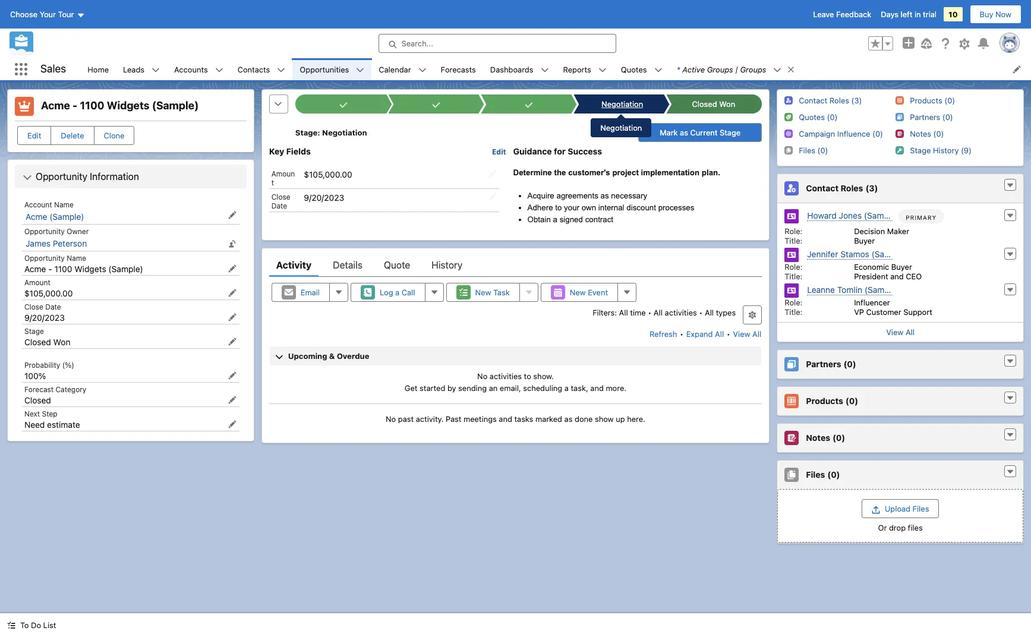 Task type: vqa. For each thing, say whether or not it's contained in the screenshot.


Task type: describe. For each thing, give the bounding box(es) containing it.
influencer
[[854, 298, 890, 307]]

products image
[[896, 96, 904, 104]]

opportunity name
[[24, 254, 86, 263]]

to inside acquire agreements as necessary adhere to your own internal discount processes obtain a signed contract
[[555, 203, 562, 212]]

for
[[554, 146, 566, 156]]

• up expand
[[699, 308, 703, 318]]

obtain
[[528, 215, 551, 224]]

1 title: from the top
[[785, 236, 803, 245]]

0 horizontal spatial view
[[733, 329, 750, 339]]

acquire
[[528, 192, 554, 200]]

new event
[[570, 288, 608, 297]]

choose your tour button
[[10, 5, 85, 24]]

task,
[[571, 383, 588, 393]]

text default image inside the opportunities list item
[[356, 66, 365, 74]]

next
[[24, 410, 40, 418]]

2 vertical spatial acme
[[24, 264, 46, 274]]

2 groups from the left
[[740, 64, 766, 74]]

all left "types"
[[705, 308, 714, 318]]

all right time
[[654, 308, 663, 318]]

campaign
[[799, 129, 835, 138]]

days left in trial
[[881, 10, 937, 19]]

log a call button
[[351, 283, 425, 302]]

trial
[[923, 10, 937, 19]]

current
[[690, 128, 718, 137]]

name for account name
[[54, 200, 74, 209]]

calendar list item
[[372, 58, 434, 80]]

roles (3)
[[830, 96, 862, 105]]

home link
[[80, 58, 116, 80]]

key fields
[[269, 146, 311, 156]]

delete
[[61, 131, 84, 140]]

1 horizontal spatial activities
[[665, 308, 697, 318]]

adhere
[[528, 203, 553, 212]]

dashboards list item
[[483, 58, 556, 80]]

guidance for success
[[513, 146, 602, 156]]

decision
[[854, 226, 885, 236]]

negotiation right :
[[322, 128, 367, 137]]

opportunities list item
[[293, 58, 372, 80]]

notes
[[806, 433, 830, 443]]

next step
[[24, 410, 57, 418]]

0 vertical spatial acme
[[41, 99, 70, 112]]

show
[[595, 414, 614, 424]]

leads link
[[116, 58, 152, 80]]

partners image
[[896, 113, 904, 121]]

1 vertical spatial close
[[24, 303, 43, 311]]

mark
[[660, 128, 678, 137]]

opportunity for opportunity owner
[[24, 227, 65, 236]]

0 horizontal spatial widgets
[[74, 264, 106, 274]]

contact roles (3)
[[806, 183, 878, 193]]

acme (sample)
[[26, 212, 84, 222]]

no for activities
[[477, 372, 488, 381]]

text default image inside 'files' element
[[1006, 468, 1015, 476]]

text default image inside list item
[[774, 66, 782, 74]]

negotiation inside path options list box
[[602, 99, 643, 109]]

show.
[[533, 372, 554, 381]]

contact roles (3)
[[799, 96, 862, 105]]

buy
[[980, 10, 994, 19]]

jennifer
[[807, 249, 838, 259]]

contact for contact roles (3)
[[806, 183, 839, 193]]

campaign influence image
[[785, 129, 793, 138]]

by
[[448, 383, 456, 393]]

roles
[[841, 183, 863, 193]]

edit probability (%) image
[[228, 371, 236, 380]]

a inside acquire agreements as necessary adhere to your own internal discount processes obtain a signed contract
[[553, 215, 558, 224]]

text default image inside contacts list item
[[277, 66, 286, 74]]

days
[[881, 10, 899, 19]]

email,
[[500, 383, 521, 393]]

$105,000.00 for amount
[[24, 288, 73, 298]]

overdue
[[337, 351, 369, 361]]

date inside "close date"
[[271, 201, 287, 210]]

100%
[[24, 371, 46, 381]]

home
[[88, 64, 109, 74]]

howard jones (sample) image
[[785, 209, 799, 223]]

meetings
[[464, 414, 497, 424]]

0 horizontal spatial files
[[806, 470, 825, 480]]

upload
[[885, 504, 911, 514]]

upcoming & overdue
[[288, 351, 369, 361]]

james
[[26, 238, 51, 248]]

opportunities
[[300, 64, 349, 74]]

opportunity image
[[15, 97, 34, 116]]

and inside contact roles element
[[891, 272, 904, 281]]

stage history (9) link
[[910, 146, 972, 156]]

mark as current stage
[[660, 128, 741, 137]]

new for new task
[[475, 288, 491, 297]]

leanne
[[807, 285, 835, 295]]

notes (0)
[[806, 433, 845, 443]]

get
[[405, 383, 418, 393]]

role: for jennifer
[[785, 262, 803, 272]]

• right time
[[648, 308, 652, 318]]

view inside contact roles element
[[886, 328, 904, 337]]

contact for contact roles (3)
[[799, 96, 828, 105]]

name for opportunity name
[[67, 254, 86, 263]]

and inside no activities to show. get started by sending an email, scheduling a task, and more.
[[590, 383, 604, 393]]

files (0) link
[[799, 146, 828, 156]]

maker
[[887, 226, 909, 236]]

ceo
[[906, 272, 922, 281]]

accounts list item
[[167, 58, 230, 80]]

(0) for partners (0)
[[844, 359, 856, 369]]

edit forecast category image
[[228, 396, 236, 404]]

here.
[[627, 414, 645, 424]]

1 vertical spatial closed
[[24, 337, 51, 347]]

primary
[[906, 214, 937, 221]]

files (0)
[[806, 470, 840, 480]]

2 vertical spatial as
[[564, 414, 573, 424]]

expand all button
[[686, 325, 725, 344]]

1 vertical spatial date
[[45, 303, 61, 311]]

started
[[420, 383, 445, 393]]

1 horizontal spatial edit
[[492, 147, 506, 156]]

all inside contact roles element
[[906, 328, 915, 337]]

need estimate
[[24, 420, 80, 430]]

email
[[301, 288, 320, 297]]

• down "types"
[[727, 329, 730, 339]]

edit amount image
[[228, 289, 236, 297]]

account name
[[24, 200, 74, 209]]

time
[[630, 308, 646, 318]]

estimate
[[47, 420, 80, 430]]

notes (0)
[[910, 129, 944, 138]]

left
[[901, 10, 913, 19]]

past
[[446, 414, 461, 424]]

vp
[[854, 307, 864, 317]]

support
[[904, 307, 933, 317]]

0 horizontal spatial 9/20/2023
[[24, 313, 65, 323]]

activities inside no activities to show. get started by sending an email, scheduling a task, and more.
[[490, 372, 522, 381]]

jennifer stamos (sample)
[[807, 249, 906, 259]]

1 horizontal spatial view all link
[[778, 322, 1024, 342]]

to inside no activities to show. get started by sending an email, scheduling a task, and more.
[[524, 372, 531, 381]]

choose your tour
[[10, 10, 74, 19]]

all right expand
[[715, 329, 724, 339]]

sales
[[40, 63, 66, 75]]

1 horizontal spatial buyer
[[892, 262, 912, 272]]

text default image inside quotes list item
[[654, 66, 662, 74]]

stage history image
[[896, 146, 904, 154]]

text default image inside list item
[[787, 65, 796, 74]]

types
[[716, 308, 736, 318]]

(%)
[[62, 361, 74, 370]]

closed inside closed won link
[[692, 99, 717, 109]]

howard
[[807, 210, 837, 221]]

influence (0)
[[837, 129, 883, 138]]

implementation
[[641, 168, 700, 177]]

text default image inside to do list button
[[7, 621, 15, 630]]

0 vertical spatial -
[[73, 99, 77, 112]]



Task type: locate. For each thing, give the bounding box(es) containing it.
text default image inside opportunity information dropdown button
[[23, 173, 32, 183]]

quotes list item
[[614, 58, 670, 80]]

0 horizontal spatial won
[[53, 337, 70, 347]]

edit stage image
[[228, 338, 236, 346]]

2 horizontal spatial and
[[891, 272, 904, 281]]

1 vertical spatial 9/20/2023
[[24, 313, 65, 323]]

quotes image
[[785, 113, 793, 121]]

0 horizontal spatial no
[[386, 414, 396, 424]]

(0) for notes (0)
[[833, 433, 845, 443]]

new left task
[[475, 288, 491, 297]]

1 vertical spatial role:
[[785, 262, 803, 272]]

0 vertical spatial to
[[555, 203, 562, 212]]

and left 'ceo'
[[891, 272, 904, 281]]

1 vertical spatial contact
[[806, 183, 839, 193]]

close date down t
[[271, 192, 290, 210]]

edit down opportunity image
[[27, 131, 41, 140]]

0 horizontal spatial close
[[24, 303, 43, 311]]

new task button
[[446, 283, 520, 302]]

1 vertical spatial close date
[[24, 303, 61, 311]]

opportunities link
[[293, 58, 356, 80]]

0 vertical spatial edit
[[27, 131, 41, 140]]

forecasts link
[[434, 58, 483, 80]]

mark as current stage button
[[639, 123, 762, 142]]

widgets up clone
[[107, 99, 149, 112]]

acme - 1100 widgets (sample) down peterson
[[24, 264, 143, 274]]

jennifer stamos (sample) link
[[807, 249, 906, 260]]

9/20/2023 down amount
[[24, 313, 65, 323]]

or drop files
[[878, 523, 923, 533]]

$105,000.00 down amount
[[24, 288, 73, 298]]

as right 'mark'
[[680, 128, 688, 137]]

no up sending
[[477, 372, 488, 381]]

no
[[477, 372, 488, 381], [386, 414, 396, 424]]

all right expand all button at the right bottom of the page
[[753, 329, 762, 339]]

activities up the email,
[[490, 372, 522, 381]]

widgets down peterson
[[74, 264, 106, 274]]

own
[[582, 203, 596, 212]]

to left your at the right top
[[555, 203, 562, 212]]

0 vertical spatial opportunity
[[36, 171, 87, 182]]

history link
[[432, 253, 463, 277]]

text default image inside leads list item
[[152, 66, 160, 74]]

$105,000.00
[[304, 169, 352, 179], [24, 288, 73, 298]]

won up (%)
[[53, 337, 70, 347]]

contact roles (3) link
[[799, 96, 862, 106]]

groups right | at the right top of page
[[740, 64, 766, 74]]

1 vertical spatial and
[[590, 383, 604, 393]]

0 vertical spatial title:
[[785, 236, 803, 245]]

amount
[[24, 278, 51, 287]]

2 vertical spatial title:
[[785, 307, 803, 317]]

0 horizontal spatial activities
[[490, 372, 522, 381]]

amoun
[[271, 169, 295, 178]]

close down amount
[[24, 303, 43, 311]]

0 horizontal spatial and
[[499, 414, 512, 424]]

and left tasks
[[499, 414, 512, 424]]

0 horizontal spatial buyer
[[854, 236, 875, 245]]

a right log
[[395, 288, 400, 297]]

buyer right economic
[[892, 262, 912, 272]]

to do list button
[[0, 613, 63, 637]]

0 horizontal spatial close date
[[24, 303, 61, 311]]

notes (0) link
[[910, 129, 944, 139]]

close
[[271, 192, 290, 201], [24, 303, 43, 311]]

text default image inside dashboards list item
[[541, 66, 549, 74]]

1 vertical spatial a
[[395, 288, 400, 297]]

email button
[[271, 283, 330, 302]]

1 horizontal spatial -
[[73, 99, 77, 112]]

0 horizontal spatial 1100
[[54, 264, 72, 274]]

groups left | at the right top of page
[[707, 64, 733, 74]]

edit opportunity name image
[[228, 265, 236, 273]]

products (0) link
[[910, 96, 955, 106]]

- down "opportunity name"
[[48, 264, 52, 274]]

group
[[868, 36, 893, 51]]

0 vertical spatial 1100
[[80, 99, 104, 112]]

all left time
[[619, 308, 628, 318]]

need
[[24, 420, 45, 430]]

contact roles element
[[777, 174, 1024, 342]]

text default image inside reports list item
[[598, 66, 607, 74]]

view all link down "types"
[[733, 325, 762, 344]]

closed up probability
[[24, 337, 51, 347]]

all down support
[[906, 328, 915, 337]]

0 vertical spatial and
[[891, 272, 904, 281]]

1 horizontal spatial to
[[555, 203, 562, 212]]

(0) right partners
[[844, 359, 856, 369]]

0 horizontal spatial a
[[395, 288, 400, 297]]

opportunity up james
[[24, 227, 65, 236]]

products (0)
[[910, 96, 955, 105]]

1 horizontal spatial 1100
[[80, 99, 104, 112]]

1 vertical spatial no
[[386, 414, 396, 424]]

2 title: from the top
[[785, 272, 803, 281]]

path options list box
[[295, 95, 762, 114]]

title: for leanne
[[785, 307, 803, 317]]

1 vertical spatial activities
[[490, 372, 522, 381]]

contact up howard
[[806, 183, 839, 193]]

0 vertical spatial closed
[[692, 99, 717, 109]]

1 role: from the top
[[785, 226, 803, 236]]

role: down howard jones (sample) icon
[[785, 226, 803, 236]]

stage down notes (0) link in the top right of the page
[[910, 146, 931, 155]]

edit inside button
[[27, 131, 41, 140]]

information
[[90, 171, 139, 182]]

text default image
[[152, 66, 160, 74], [277, 66, 286, 74], [356, 66, 365, 74], [418, 66, 427, 74], [541, 66, 549, 74], [654, 66, 662, 74], [774, 66, 782, 74], [23, 173, 32, 183], [1006, 357, 1015, 366], [1006, 394, 1015, 403], [1006, 431, 1015, 439], [1006, 468, 1015, 476], [7, 621, 15, 630]]

2 horizontal spatial as
[[680, 128, 688, 137]]

quote
[[384, 260, 410, 271]]

1 horizontal spatial $105,000.00
[[304, 169, 352, 179]]

buy now
[[980, 10, 1012, 19]]

date down t
[[271, 201, 287, 210]]

1 vertical spatial -
[[48, 264, 52, 274]]

campaign influence (0)
[[799, 129, 883, 138]]

no left past
[[386, 414, 396, 424]]

(sample)
[[152, 99, 199, 112], [864, 210, 899, 221], [49, 212, 84, 222], [872, 249, 906, 259], [108, 264, 143, 274], [865, 285, 899, 295]]

negotiation down the negotiation link
[[600, 123, 642, 133]]

title: down leanne tomlin (sample) image
[[785, 307, 803, 317]]

closed won up current
[[692, 99, 735, 109]]

title: up jennifer stamos (sample) icon
[[785, 236, 803, 245]]

new for new event
[[570, 288, 586, 297]]

as inside acquire agreements as necessary adhere to your own internal discount processes obtain a signed contract
[[601, 192, 609, 200]]

acme up amount
[[24, 264, 46, 274]]

1 vertical spatial name
[[67, 254, 86, 263]]

(3)
[[866, 183, 878, 193]]

contacts list item
[[230, 58, 293, 80]]

0 horizontal spatial edit
[[27, 131, 41, 140]]

opportunity
[[36, 171, 87, 182], [24, 227, 65, 236], [24, 254, 65, 263]]

new left event
[[570, 288, 586, 297]]

text default image inside accounts 'list item'
[[215, 66, 223, 74]]

and
[[891, 272, 904, 281], [590, 383, 604, 393], [499, 414, 512, 424]]

edit left guidance on the top
[[492, 147, 506, 156]]

2 new from the left
[[570, 288, 586, 297]]

account
[[24, 200, 52, 209]]

1 vertical spatial widgets
[[74, 264, 106, 274]]

0 vertical spatial 9/20/2023
[[304, 192, 344, 203]]

0 horizontal spatial view all link
[[733, 325, 762, 344]]

0 vertical spatial no
[[477, 372, 488, 381]]

dashboards
[[490, 64, 533, 74]]

stage for stage : negotiation
[[295, 128, 318, 137]]

0 vertical spatial buyer
[[854, 236, 875, 245]]

0 vertical spatial as
[[680, 128, 688, 137]]

1 horizontal spatial a
[[553, 215, 558, 224]]

stage right current
[[720, 128, 741, 137]]

acme - 1100 widgets (sample) up clone
[[41, 99, 199, 112]]

name down peterson
[[67, 254, 86, 263]]

a left the task,
[[565, 383, 569, 393]]

tab list containing activity
[[269, 253, 762, 277]]

2 horizontal spatial a
[[565, 383, 569, 393]]

drop
[[889, 523, 906, 533]]

new task
[[475, 288, 510, 297]]

role: down jennifer stamos (sample) icon
[[785, 298, 803, 307]]

up
[[616, 414, 625, 424]]

1 new from the left
[[475, 288, 491, 297]]

1100 up delete
[[80, 99, 104, 112]]

title: for jennifer
[[785, 272, 803, 281]]

• left expand
[[680, 329, 684, 339]]

0 vertical spatial activities
[[665, 308, 697, 318]]

choose
[[10, 10, 38, 19]]

1 horizontal spatial date
[[271, 201, 287, 210]]

1 vertical spatial edit
[[492, 147, 506, 156]]

0 vertical spatial widgets
[[107, 99, 149, 112]]

marked
[[536, 414, 562, 424]]

1 horizontal spatial closed won
[[692, 99, 735, 109]]

opportunity information button
[[17, 167, 244, 186]]

close date
[[271, 192, 290, 210], [24, 303, 61, 311]]

1 vertical spatial opportunity
[[24, 227, 65, 236]]

name up 'acme (sample)'
[[54, 200, 74, 209]]

opportunity down james
[[24, 254, 65, 263]]

scheduling
[[523, 383, 562, 393]]

new inside button
[[475, 288, 491, 297]]

0 horizontal spatial groups
[[707, 64, 733, 74]]

1 horizontal spatial won
[[719, 99, 735, 109]]

tasks
[[514, 414, 533, 424]]

opportunity for opportunity name
[[24, 254, 65, 263]]

clone button
[[94, 126, 135, 145]]

acme (sample) link
[[26, 212, 84, 222]]

title: up leanne tomlin (sample) image
[[785, 272, 803, 281]]

(0) right notes
[[833, 433, 845, 443]]

delete button
[[51, 126, 94, 145]]

role: for leanne
[[785, 298, 803, 307]]

list item containing *
[[670, 58, 801, 80]]

vp customer support
[[854, 307, 933, 317]]

9/20/2023 down fields
[[304, 192, 344, 203]]

president
[[854, 272, 888, 281]]

0 horizontal spatial as
[[564, 414, 573, 424]]

files down notes
[[806, 470, 825, 480]]

log a call
[[380, 288, 415, 297]]

forecast
[[24, 385, 54, 394]]

guidance
[[513, 146, 552, 156]]

0 vertical spatial a
[[553, 215, 558, 224]]

-
[[73, 99, 77, 112], [48, 264, 52, 274]]

0 vertical spatial role:
[[785, 226, 803, 236]]

1 vertical spatial files
[[913, 504, 929, 514]]

activity link
[[276, 253, 312, 277]]

howard jones (sample) link
[[807, 210, 899, 221]]

(0) inside 'files' element
[[828, 470, 840, 480]]

1 horizontal spatial view
[[886, 328, 904, 337]]

processes
[[658, 203, 694, 212]]

probability
[[24, 361, 60, 370]]

1 groups from the left
[[707, 64, 733, 74]]

contact up quotes (0)
[[799, 96, 828, 105]]

buyer
[[854, 236, 875, 245], [892, 262, 912, 272]]

stage inside 'link'
[[910, 146, 931, 155]]

no activities to show. get started by sending an email, scheduling a task, and more.
[[405, 372, 627, 393]]

customer's
[[568, 168, 610, 177]]

tab list
[[269, 253, 762, 277]]

contact roles image
[[785, 96, 793, 104]]

3 role: from the top
[[785, 298, 803, 307]]

won down * active groups | groups
[[719, 99, 735, 109]]

0 vertical spatial contact
[[799, 96, 828, 105]]

- up delete
[[73, 99, 77, 112]]

close date down amount
[[24, 303, 61, 311]]

date down amount
[[45, 303, 61, 311]]

close down t
[[271, 192, 290, 201]]

0 vertical spatial $105,000.00
[[304, 169, 352, 179]]

0 vertical spatial date
[[271, 201, 287, 210]]

2 vertical spatial a
[[565, 383, 569, 393]]

step
[[42, 410, 57, 418]]

text default image inside the calendar "list item"
[[418, 66, 427, 74]]

list
[[80, 58, 1031, 80]]

as
[[680, 128, 688, 137], [601, 192, 609, 200], [564, 414, 573, 424]]

1 vertical spatial $105,000.00
[[24, 288, 73, 298]]

as up internal on the right top
[[601, 192, 609, 200]]

1 vertical spatial acme
[[26, 212, 47, 222]]

view down "types"
[[733, 329, 750, 339]]

history
[[432, 260, 463, 271]]

0 horizontal spatial new
[[475, 288, 491, 297]]

task
[[493, 288, 510, 297]]

reports list item
[[556, 58, 614, 80]]

howard jones (sample)
[[807, 210, 899, 221]]

negotiation link
[[579, 95, 664, 114]]

$105,000.00 for amoun t
[[304, 169, 352, 179]]

(0) right products
[[846, 396, 858, 406]]

2 vertical spatial closed
[[24, 395, 51, 405]]

as left done
[[564, 414, 573, 424]]

your
[[564, 203, 580, 212]]

list
[[43, 621, 56, 630]]

decision maker
[[854, 226, 909, 236]]

stage inside button
[[720, 128, 741, 137]]

files up files
[[913, 504, 929, 514]]

1 horizontal spatial close date
[[271, 192, 290, 210]]

(0) for products (0)
[[846, 396, 858, 406]]

a inside no activities to show. get started by sending an email, scheduling a task, and more.
[[565, 383, 569, 393]]

to
[[20, 621, 29, 630]]

opportunity inside dropdown button
[[36, 171, 87, 182]]

active
[[683, 64, 705, 74]]

1 vertical spatial as
[[601, 192, 609, 200]]

as inside mark as current stage button
[[680, 128, 688, 137]]

notes image
[[896, 129, 904, 138]]

stage for stage history (9)
[[910, 146, 931, 155]]

a left signed
[[553, 215, 558, 224]]

files image
[[785, 146, 793, 154]]

and right the task,
[[590, 383, 604, 393]]

closed won up probability (%) at the bottom of the page
[[24, 337, 70, 347]]

new inside button
[[570, 288, 586, 297]]

closed up current
[[692, 99, 717, 109]]

1 vertical spatial 1100
[[54, 264, 72, 274]]

closed won inside path options list box
[[692, 99, 735, 109]]

calendar link
[[372, 58, 418, 80]]

1 vertical spatial to
[[524, 372, 531, 381]]

list containing home
[[80, 58, 1031, 80]]

1 horizontal spatial no
[[477, 372, 488, 381]]

0 vertical spatial acme - 1100 widgets (sample)
[[41, 99, 199, 112]]

a inside button
[[395, 288, 400, 297]]

1100 down "opportunity name"
[[54, 264, 72, 274]]

text default image
[[787, 65, 796, 74], [215, 66, 223, 74], [598, 66, 607, 74], [1006, 181, 1015, 190]]

stage up probability
[[24, 327, 44, 336]]

edit close date image
[[228, 313, 236, 322]]

0 vertical spatial closed won
[[692, 99, 735, 109]]

1 horizontal spatial new
[[570, 288, 586, 297]]

$105,000.00 down fields
[[304, 169, 352, 179]]

0 horizontal spatial date
[[45, 303, 61, 311]]

tomlin
[[837, 285, 862, 295]]

closed down forecast
[[24, 395, 51, 405]]

jennifer stamos (sample) image
[[785, 248, 799, 262]]

acme right opportunity image
[[41, 99, 70, 112]]

activities
[[665, 308, 697, 318], [490, 372, 522, 381]]

no inside no activities to show. get started by sending an email, scheduling a task, and more.
[[477, 372, 488, 381]]

0 horizontal spatial to
[[524, 372, 531, 381]]

no for past
[[386, 414, 396, 424]]

to left show.
[[524, 372, 531, 381]]

won inside path options list box
[[719, 99, 735, 109]]

(0) for files (0)
[[828, 470, 840, 480]]

buyer up the "jennifer stamos (sample)" at the right of page
[[854, 236, 875, 245]]

acme down account
[[26, 212, 47, 222]]

0 horizontal spatial $105,000.00
[[24, 288, 73, 298]]

search... button
[[378, 34, 616, 53]]

0 vertical spatial name
[[54, 200, 74, 209]]

won
[[719, 99, 735, 109], [53, 337, 70, 347]]

dashboards link
[[483, 58, 541, 80]]

leads list item
[[116, 58, 167, 80]]

2 role: from the top
[[785, 262, 803, 272]]

0 vertical spatial close date
[[271, 192, 290, 210]]

list item
[[670, 58, 801, 80]]

negotiation down quotes link
[[602, 99, 643, 109]]

1 horizontal spatial widgets
[[107, 99, 149, 112]]

now
[[996, 10, 1012, 19]]

stage for stage
[[24, 327, 44, 336]]

1 vertical spatial acme - 1100 widgets (sample)
[[24, 264, 143, 274]]

files element
[[777, 460, 1024, 544]]

stage up fields
[[295, 128, 318, 137]]

past
[[398, 414, 414, 424]]

3 title: from the top
[[785, 307, 803, 317]]

|
[[735, 64, 738, 74]]

opportunity up "account name"
[[36, 171, 87, 182]]

1 vertical spatial buyer
[[892, 262, 912, 272]]

(0) down notes (0) at the bottom
[[828, 470, 840, 480]]

edit next step image
[[228, 420, 236, 429]]

1 vertical spatial title:
[[785, 272, 803, 281]]

1 horizontal spatial close
[[271, 192, 290, 201]]

view all link down vp customer support
[[778, 322, 1024, 342]]

edit account name image
[[228, 211, 236, 219]]

1 vertical spatial won
[[53, 337, 70, 347]]

acme inside acme (sample) link
[[26, 212, 47, 222]]

1 horizontal spatial as
[[601, 192, 609, 200]]

role: up leanne tomlin (sample) image
[[785, 262, 803, 272]]

activities up refresh
[[665, 308, 697, 318]]

closed
[[692, 99, 717, 109], [24, 337, 51, 347], [24, 395, 51, 405]]

2 vertical spatial and
[[499, 414, 512, 424]]

leanne tomlin (sample) image
[[785, 284, 799, 298]]

reports
[[563, 64, 591, 74]]

stamos
[[841, 249, 870, 259]]

view down vp customer support
[[886, 328, 904, 337]]

date
[[271, 201, 287, 210], [45, 303, 61, 311]]

1 vertical spatial closed won
[[24, 337, 70, 347]]

0 vertical spatial files
[[806, 470, 825, 480]]

1 horizontal spatial and
[[590, 383, 604, 393]]

refresh button
[[649, 325, 678, 344]]

1 horizontal spatial files
[[913, 504, 929, 514]]

done
[[575, 414, 593, 424]]

opportunity for opportunity information
[[36, 171, 87, 182]]

0 horizontal spatial -
[[48, 264, 52, 274]]



